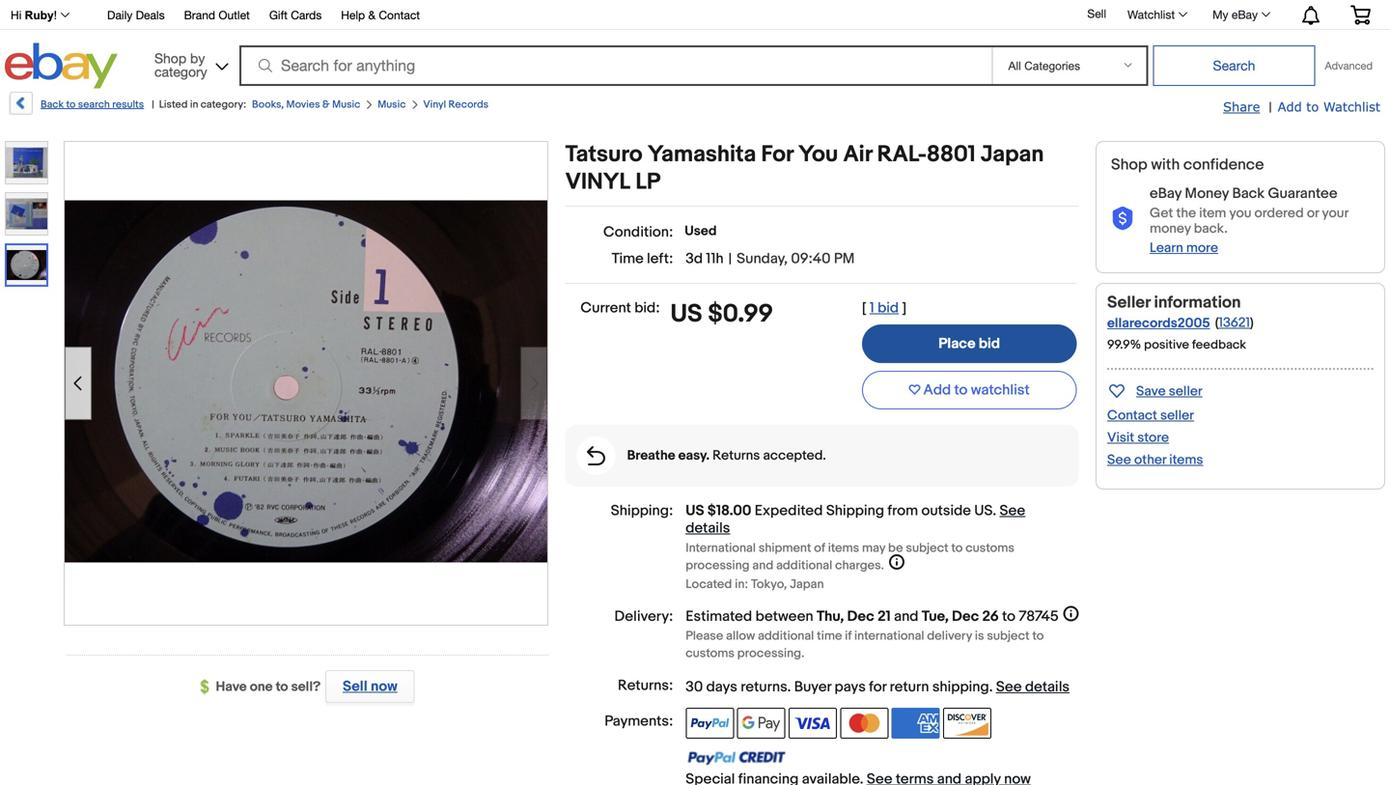Task type: describe. For each thing, give the bounding box(es) containing it.
books,
[[252, 99, 284, 111]]

bid inside button
[[979, 335, 1001, 353]]

estimated
[[686, 608, 753, 625]]

seller for save
[[1169, 383, 1203, 400]]

sunday,
[[737, 250, 788, 268]]

to inside button
[[955, 382, 968, 399]]

charges.
[[836, 558, 885, 573]]

please
[[686, 629, 724, 644]]

]
[[903, 299, 907, 317]]

easy.
[[679, 448, 710, 464]]

sell?
[[291, 679, 321, 695]]

0 vertical spatial see details link
[[686, 502, 1026, 537]]

0 horizontal spatial &
[[323, 99, 330, 111]]

gift cards
[[269, 8, 322, 22]]

help & contact link
[[341, 5, 420, 27]]

vinyl records link
[[423, 99, 489, 111]]

used
[[685, 223, 717, 240]]

positive
[[1145, 338, 1190, 352]]

for
[[869, 679, 887, 696]]

time
[[817, 629, 843, 644]]

my ebay
[[1213, 8, 1259, 21]]

left:
[[647, 250, 673, 268]]

us $0.99 main content
[[566, 141, 1082, 785]]

paypal credit image
[[686, 750, 787, 766]]

shop for shop by category
[[154, 50, 187, 66]]

music link
[[378, 99, 406, 111]]

daily deals link
[[107, 5, 165, 27]]

located
[[686, 577, 733, 592]]

time left:
[[612, 250, 673, 268]]

tokyo,
[[751, 577, 788, 592]]

additional inside international shipment of items may be subject to customs processing and additional charges.
[[777, 558, 833, 573]]

0 horizontal spatial |
[[152, 99, 154, 111]]

days
[[707, 679, 738, 696]]

outside
[[922, 502, 972, 520]]

your shopping cart image
[[1350, 5, 1373, 24]]

. left buyer
[[788, 679, 791, 696]]

add to watchlist
[[924, 382, 1030, 399]]

| listed in category:
[[152, 99, 246, 111]]

learn more link
[[1150, 240, 1219, 256]]

buyer
[[795, 679, 832, 696]]

feedback
[[1193, 338, 1247, 352]]

save
[[1137, 383, 1166, 400]]

be
[[889, 541, 904, 556]]

tatsuro yamashita for you air ral-8801 japan  vinyl lp - picture 3 of 3 image
[[65, 200, 548, 562]]

daily deals
[[107, 8, 165, 22]]

international
[[855, 629, 925, 644]]

subject inside please allow additional time if international delivery is subject to customs processing.
[[988, 629, 1030, 644]]

back to search results link
[[8, 92, 144, 122]]

shipment
[[759, 541, 812, 556]]

one
[[250, 679, 273, 695]]

sell for sell
[[1088, 7, 1107, 20]]

results
[[112, 99, 144, 111]]

back.
[[1195, 221, 1228, 237]]

back to search results
[[41, 99, 144, 111]]

tatsuro yamashita for you air ral-8801 japan vinyl lp
[[566, 141, 1045, 196]]

items inside contact seller visit store see other items
[[1170, 452, 1204, 468]]

21
[[878, 608, 891, 625]]

to inside international shipment of items may be subject to customs processing and additional charges.
[[952, 541, 963, 556]]

sell link
[[1079, 7, 1116, 20]]

get
[[1150, 205, 1174, 222]]

[
[[862, 299, 867, 317]]

allow
[[726, 629, 756, 644]]

| inside the share | add to watchlist
[[1270, 99, 1273, 116]]

customs inside please allow additional time if international delivery is subject to customs processing.
[[686, 646, 735, 661]]

with details__icon image for ebay money back guarantee
[[1112, 207, 1135, 231]]

yamashita
[[648, 141, 757, 169]]

google pay image
[[738, 708, 786, 739]]

delivery
[[928, 629, 973, 644]]

to left search
[[66, 99, 76, 111]]

and inside international shipment of items may be subject to customs processing and additional charges.
[[753, 558, 774, 573]]

for
[[762, 141, 794, 169]]

add inside the share | add to watchlist
[[1278, 99, 1303, 114]]

place bid
[[939, 335, 1001, 353]]

none submit inside shop by category banner
[[1154, 45, 1316, 86]]

gift cards link
[[269, 5, 322, 27]]

ordered
[[1255, 205, 1305, 222]]

add inside button
[[924, 382, 952, 399]]

item
[[1200, 205, 1227, 222]]

in
[[190, 99, 198, 111]]

breathe easy. returns accepted.
[[627, 448, 827, 464]]

0 vertical spatial back
[[41, 99, 64, 111]]

place bid button
[[862, 325, 1077, 363]]

(
[[1216, 315, 1219, 331]]

seller for contact
[[1161, 408, 1195, 424]]

$18.00
[[708, 502, 752, 520]]

$0.99
[[708, 299, 774, 329]]

books, movies & music link
[[252, 99, 361, 111]]

air
[[844, 141, 873, 169]]

watchlist inside "watchlist" link
[[1128, 8, 1176, 21]]

seller
[[1108, 293, 1151, 313]]

1 horizontal spatial details
[[1026, 679, 1070, 696]]

paypal image
[[686, 708, 734, 739]]

may
[[863, 541, 886, 556]]

money
[[1186, 185, 1230, 202]]

search
[[78, 99, 110, 111]]

. up discover image
[[990, 679, 993, 696]]

share
[[1224, 99, 1261, 114]]

1 vertical spatial see details link
[[997, 679, 1070, 696]]

1 bid link
[[870, 299, 899, 317]]

your
[[1323, 205, 1349, 222]]

seller information ellarecords2005 ( 13621 ) 99.9% positive feedback
[[1108, 293, 1254, 352]]

additional inside please allow additional time if international delivery is subject to customs processing.
[[758, 629, 814, 644]]

ellarecords2005 link
[[1108, 315, 1211, 332]]

1
[[870, 299, 875, 317]]

watchlist inside the share | add to watchlist
[[1324, 99, 1381, 114]]

is
[[975, 629, 985, 644]]

!
[[54, 9, 57, 22]]

Search for anything text field
[[242, 47, 989, 84]]

sell now link
[[321, 670, 415, 703]]

customs inside international shipment of items may be subject to customs processing and additional charges.
[[966, 541, 1015, 556]]

master card image
[[841, 708, 889, 739]]

1 music from the left
[[332, 99, 361, 111]]

09:40
[[791, 250, 831, 268]]

by
[[190, 50, 205, 66]]

returns
[[741, 679, 788, 696]]

13621
[[1219, 315, 1251, 331]]

if
[[845, 629, 852, 644]]

or
[[1308, 205, 1320, 222]]

have
[[216, 679, 247, 695]]

contact inside contact seller visit store see other items
[[1108, 408, 1158, 424]]

brand
[[184, 8, 215, 22]]

ebay money back guarantee get the item you ordered or your money back. learn more
[[1150, 185, 1349, 256]]

see inside contact seller visit store see other items
[[1108, 452, 1132, 468]]

us for us $18.00 expedited shipping from outside us .
[[686, 502, 705, 520]]



Task type: vqa. For each thing, say whether or not it's contained in the screenshot.
'Tatsuro Yamashita For You Air Ral-8801 Japan Vinyl Lp'
yes



Task type: locate. For each thing, give the bounding box(es) containing it.
1 vertical spatial watchlist
[[1324, 99, 1381, 114]]

0 vertical spatial with details__icon image
[[1112, 207, 1135, 231]]

0 horizontal spatial music
[[332, 99, 361, 111]]

seller inside contact seller visit store see other items
[[1161, 408, 1195, 424]]

2 music from the left
[[378, 99, 406, 111]]

1 horizontal spatial with details__icon image
[[1112, 207, 1135, 231]]

to right one
[[276, 679, 288, 695]]

items inside international shipment of items may be subject to customs processing and additional charges.
[[828, 541, 860, 556]]

contact seller visit store see other items
[[1108, 408, 1204, 468]]

back
[[41, 99, 64, 111], [1233, 185, 1265, 202]]

subject inside international shipment of items may be subject to customs processing and additional charges.
[[906, 541, 949, 556]]

picture 2 of 3 image
[[6, 193, 47, 235]]

dec up is
[[953, 608, 980, 625]]

0 horizontal spatial back
[[41, 99, 64, 111]]

visit
[[1108, 430, 1135, 446]]

us $0.99
[[671, 299, 774, 329]]

my
[[1213, 8, 1229, 21]]

0 horizontal spatial sell
[[343, 678, 368, 695]]

account navigation
[[0, 0, 1386, 30]]

daily
[[107, 8, 133, 22]]

1 vertical spatial &
[[323, 99, 330, 111]]

0 vertical spatial add
[[1278, 99, 1303, 114]]

. right 'outside'
[[993, 502, 997, 520]]

add to watchlist button
[[862, 371, 1077, 410]]

| inside us $0.99 'main content'
[[729, 250, 732, 268]]

seller right save
[[1169, 383, 1203, 400]]

1 horizontal spatial dec
[[953, 608, 980, 625]]

watchlist down advanced link
[[1324, 99, 1381, 114]]

1 vertical spatial with details__icon image
[[587, 446, 606, 466]]

tue,
[[922, 608, 949, 625]]

contact inside account navigation
[[379, 8, 420, 22]]

pm
[[834, 250, 855, 268]]

0 horizontal spatial with details__icon image
[[587, 446, 606, 466]]

30
[[686, 679, 703, 696]]

expedited
[[755, 502, 823, 520]]

visa image
[[789, 708, 837, 739]]

13621 link
[[1219, 315, 1251, 331]]

to down advanced link
[[1307, 99, 1320, 114]]

current bid:
[[581, 299, 660, 317]]

1 dec from the left
[[848, 608, 875, 625]]

hi ruby !
[[11, 9, 57, 22]]

30 days returns . buyer pays for return shipping . see details
[[686, 679, 1070, 696]]

share button
[[1224, 99, 1261, 116]]

& inside account navigation
[[368, 8, 376, 22]]

from
[[888, 502, 919, 520]]

to inside please allow additional time if international delivery is subject to customs processing.
[[1033, 629, 1044, 644]]

0 vertical spatial see
[[1108, 452, 1132, 468]]

you
[[799, 141, 839, 169]]

|
[[152, 99, 154, 111], [1270, 99, 1273, 116], [729, 250, 732, 268]]

confidence
[[1184, 156, 1265, 174]]

1 horizontal spatial shop
[[1112, 156, 1148, 174]]

us left "$18.00"
[[686, 502, 705, 520]]

estimated between thu, dec 21 and tue, dec 26 to 78745
[[686, 608, 1059, 625]]

items up the charges.
[[828, 541, 860, 556]]

1 vertical spatial contact
[[1108, 408, 1158, 424]]

returns
[[713, 448, 761, 464]]

sell left "watchlist" link
[[1088, 7, 1107, 20]]

store
[[1138, 430, 1170, 446]]

ebay right my
[[1232, 8, 1259, 21]]

2 horizontal spatial |
[[1270, 99, 1273, 116]]

to left watchlist
[[955, 382, 968, 399]]

shop left by
[[154, 50, 187, 66]]

see details link up the may
[[686, 502, 1026, 537]]

bid right place
[[979, 335, 1001, 353]]

1 vertical spatial bid
[[979, 335, 1001, 353]]

us right 'outside'
[[975, 502, 993, 520]]

information
[[1155, 293, 1242, 313]]

with details__icon image for breathe easy.
[[587, 446, 606, 466]]

0 vertical spatial watchlist
[[1128, 8, 1176, 21]]

0 horizontal spatial and
[[753, 558, 774, 573]]

contact right help at left top
[[379, 8, 420, 22]]

back up you
[[1233, 185, 1265, 202]]

1 vertical spatial japan
[[790, 577, 824, 592]]

0 vertical spatial additional
[[777, 558, 833, 573]]

.
[[993, 502, 997, 520], [788, 679, 791, 696], [990, 679, 993, 696]]

please allow additional time if international delivery is subject to customs processing.
[[686, 629, 1044, 661]]

details down 78745
[[1026, 679, 1070, 696]]

1 vertical spatial customs
[[686, 646, 735, 661]]

returns:
[[618, 677, 673, 694]]

0 horizontal spatial bid
[[878, 299, 899, 317]]

ebay inside ebay money back guarantee get the item you ordered or your money back. learn more
[[1150, 185, 1182, 202]]

1 horizontal spatial music
[[378, 99, 406, 111]]

0 horizontal spatial contact
[[379, 8, 420, 22]]

contact
[[379, 8, 420, 22], [1108, 408, 1158, 424]]

japan right 8801
[[981, 141, 1045, 169]]

seller inside button
[[1169, 383, 1203, 400]]

back inside ebay money back guarantee get the item you ordered or your money back. learn more
[[1233, 185, 1265, 202]]

1 horizontal spatial japan
[[981, 141, 1045, 169]]

dollar sign image
[[200, 680, 216, 695]]

1 vertical spatial ebay
[[1150, 185, 1182, 202]]

add down place
[[924, 382, 952, 399]]

pays
[[835, 679, 866, 696]]

1 horizontal spatial items
[[1170, 452, 1204, 468]]

processing.
[[738, 646, 805, 661]]

0 horizontal spatial dec
[[848, 608, 875, 625]]

thu,
[[817, 608, 845, 625]]

bid
[[878, 299, 899, 317], [979, 335, 1001, 353]]

shipping
[[933, 679, 990, 696]]

shop for shop with confidence
[[1112, 156, 1148, 174]]

cards
[[291, 8, 322, 22]]

and right 21
[[895, 608, 919, 625]]

now
[[371, 678, 398, 695]]

category:
[[201, 99, 246, 111]]

japan right "tokyo,"
[[790, 577, 824, 592]]

picture 3 of 3 image
[[7, 245, 46, 285]]

to down 78745
[[1033, 629, 1044, 644]]

sell left now
[[343, 678, 368, 695]]

0 vertical spatial details
[[686, 520, 731, 537]]

contact seller link
[[1108, 408, 1195, 424]]

2 vertical spatial see
[[997, 679, 1022, 696]]

picture 1 of 3 image
[[6, 142, 47, 184]]

have one to sell?
[[216, 679, 321, 695]]

watchlist right sell link
[[1128, 8, 1176, 21]]

1 horizontal spatial customs
[[966, 541, 1015, 556]]

ebay inside my ebay link
[[1232, 8, 1259, 21]]

sell for sell now
[[343, 678, 368, 695]]

1 horizontal spatial and
[[895, 608, 919, 625]]

0 vertical spatial and
[[753, 558, 774, 573]]

ebay up "get"
[[1150, 185, 1182, 202]]

1 horizontal spatial add
[[1278, 99, 1303, 114]]

see right "shipping"
[[997, 679, 1022, 696]]

1 vertical spatial and
[[895, 608, 919, 625]]

to inside the share | add to watchlist
[[1307, 99, 1320, 114]]

see details link
[[686, 502, 1026, 537], [997, 679, 1070, 696]]

78745
[[1019, 608, 1059, 625]]

us right bid:
[[671, 299, 703, 329]]

and up "tokyo,"
[[753, 558, 774, 573]]

subject down 26
[[988, 629, 1030, 644]]

additional down 'between'
[[758, 629, 814, 644]]

located in: tokyo, japan
[[686, 577, 824, 592]]

additional down of
[[777, 558, 833, 573]]

ellarecords2005
[[1108, 315, 1211, 332]]

hi
[[11, 9, 22, 22]]

1 horizontal spatial bid
[[979, 335, 1001, 353]]

time
[[612, 250, 644, 268]]

)
[[1251, 315, 1254, 331]]

accepted.
[[764, 448, 827, 464]]

return
[[890, 679, 930, 696]]

dec up if on the right bottom
[[848, 608, 875, 625]]

& right help at left top
[[368, 8, 376, 22]]

us for us $0.99
[[671, 299, 703, 329]]

& right movies
[[323, 99, 330, 111]]

1 horizontal spatial watchlist
[[1324, 99, 1381, 114]]

see other items link
[[1108, 452, 1204, 468]]

with details__icon image inside us $0.99 'main content'
[[587, 446, 606, 466]]

1 vertical spatial details
[[1026, 679, 1070, 696]]

0 vertical spatial ebay
[[1232, 8, 1259, 21]]

brand outlet link
[[184, 5, 250, 27]]

1 vertical spatial sell
[[343, 678, 368, 695]]

0 horizontal spatial shop
[[154, 50, 187, 66]]

0 vertical spatial subject
[[906, 541, 949, 556]]

payments:
[[605, 713, 673, 730]]

see details link down 78745
[[997, 679, 1070, 696]]

with details__icon image
[[1112, 207, 1135, 231], [587, 446, 606, 466]]

discover image
[[944, 708, 992, 739]]

see details
[[686, 502, 1026, 537]]

1 horizontal spatial |
[[729, 250, 732, 268]]

8801
[[927, 141, 976, 169]]

1 horizontal spatial &
[[368, 8, 376, 22]]

music left "vinyl"
[[378, 99, 406, 111]]

0 horizontal spatial details
[[686, 520, 731, 537]]

subject right be
[[906, 541, 949, 556]]

details up international
[[686, 520, 731, 537]]

details inside see details
[[686, 520, 731, 537]]

with details__icon image left "get"
[[1112, 207, 1135, 231]]

0 vertical spatial japan
[[981, 141, 1045, 169]]

between
[[756, 608, 814, 625]]

music
[[332, 99, 361, 111], [378, 99, 406, 111]]

records
[[449, 99, 489, 111]]

see
[[1108, 452, 1132, 468], [1000, 502, 1026, 520], [997, 679, 1022, 696]]

shop by category banner
[[0, 0, 1386, 94]]

1 horizontal spatial ebay
[[1232, 8, 1259, 21]]

visit store link
[[1108, 430, 1170, 446]]

additional
[[777, 558, 833, 573], [758, 629, 814, 644]]

details
[[686, 520, 731, 537], [1026, 679, 1070, 696]]

0 vertical spatial customs
[[966, 541, 1015, 556]]

vinyl
[[566, 169, 631, 196]]

1 vertical spatial back
[[1233, 185, 1265, 202]]

shop inside shop by category
[[154, 50, 187, 66]]

american express image
[[892, 708, 941, 739]]

to down 'outside'
[[952, 541, 963, 556]]

2 dec from the left
[[953, 608, 980, 625]]

1 vertical spatial items
[[828, 541, 860, 556]]

0 horizontal spatial japan
[[790, 577, 824, 592]]

0 horizontal spatial customs
[[686, 646, 735, 661]]

0 vertical spatial contact
[[379, 8, 420, 22]]

1 horizontal spatial back
[[1233, 185, 1265, 202]]

bid:
[[635, 299, 660, 317]]

1 vertical spatial subject
[[988, 629, 1030, 644]]

0 horizontal spatial subject
[[906, 541, 949, 556]]

1 horizontal spatial subject
[[988, 629, 1030, 644]]

0 vertical spatial bid
[[878, 299, 899, 317]]

0 horizontal spatial add
[[924, 382, 952, 399]]

add right share
[[1278, 99, 1303, 114]]

0 vertical spatial sell
[[1088, 7, 1107, 20]]

listed
[[159, 99, 188, 111]]

1 vertical spatial seller
[[1161, 408, 1195, 424]]

shop left with
[[1112, 156, 1148, 174]]

0 vertical spatial seller
[[1169, 383, 1203, 400]]

| right share button
[[1270, 99, 1273, 116]]

1 vertical spatial see
[[1000, 502, 1026, 520]]

to right 26
[[1003, 608, 1016, 625]]

advanced
[[1326, 59, 1373, 72]]

shop
[[154, 50, 187, 66], [1112, 156, 1148, 174]]

items right other
[[1170, 452, 1204, 468]]

customs down 'please'
[[686, 646, 735, 661]]

sell inside account navigation
[[1088, 7, 1107, 20]]

with
[[1152, 156, 1181, 174]]

| right '11h'
[[729, 250, 732, 268]]

seller down save seller
[[1161, 408, 1195, 424]]

save seller
[[1137, 383, 1203, 400]]

0 horizontal spatial watchlist
[[1128, 8, 1176, 21]]

0 vertical spatial shop
[[154, 50, 187, 66]]

see inside see details
[[1000, 502, 1026, 520]]

99.9%
[[1108, 338, 1142, 352]]

lp
[[636, 169, 661, 196]]

save seller button
[[1108, 380, 1203, 402]]

0 vertical spatial items
[[1170, 452, 1204, 468]]

bid left ]
[[878, 299, 899, 317]]

1 horizontal spatial sell
[[1088, 7, 1107, 20]]

back left search
[[41, 99, 64, 111]]

| left listed
[[152, 99, 154, 111]]

help & contact
[[341, 8, 420, 22]]

us $18.00 expedited shipping from outside us .
[[686, 502, 1000, 520]]

see right 'outside'
[[1000, 502, 1026, 520]]

see down visit
[[1108, 452, 1132, 468]]

customs down 'outside'
[[966, 541, 1015, 556]]

1 vertical spatial additional
[[758, 629, 814, 644]]

1 vertical spatial shop
[[1112, 156, 1148, 174]]

in:
[[735, 577, 749, 592]]

with details__icon image left "breathe"
[[587, 446, 606, 466]]

processing
[[686, 558, 750, 573]]

more
[[1187, 240, 1219, 256]]

0 vertical spatial &
[[368, 8, 376, 22]]

subject
[[906, 541, 949, 556], [988, 629, 1030, 644]]

None submit
[[1154, 45, 1316, 86]]

1 horizontal spatial contact
[[1108, 408, 1158, 424]]

add
[[1278, 99, 1303, 114], [924, 382, 952, 399]]

music right movies
[[332, 99, 361, 111]]

1 vertical spatial add
[[924, 382, 952, 399]]

japan inside tatsuro yamashita for you air ral-8801 japan vinyl lp
[[981, 141, 1045, 169]]

0 horizontal spatial ebay
[[1150, 185, 1182, 202]]

contact up visit store link
[[1108, 408, 1158, 424]]

0 horizontal spatial items
[[828, 541, 860, 556]]



